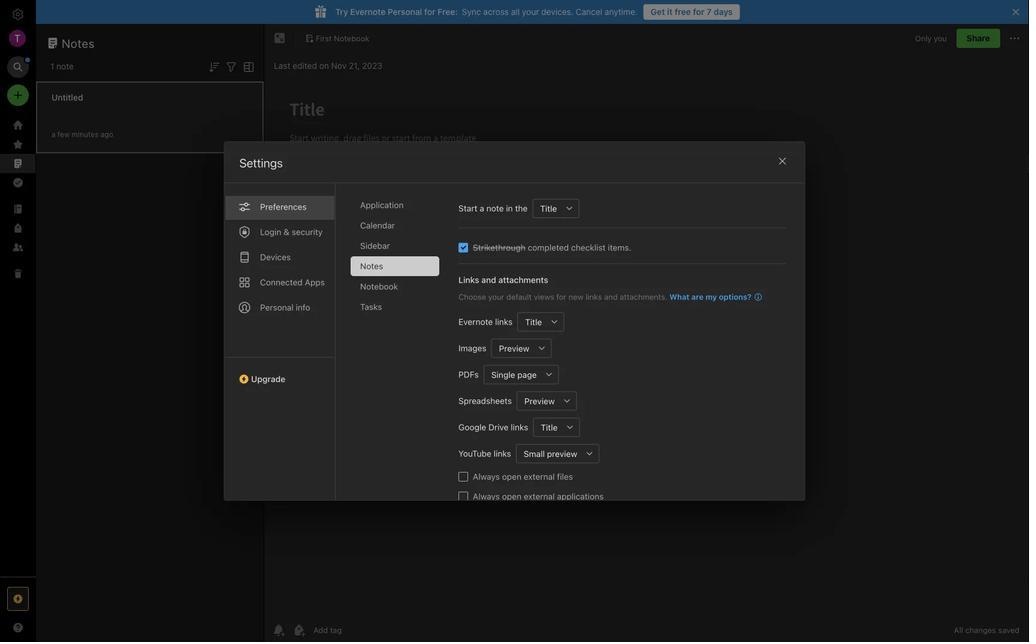 Task type: describe. For each thing, give the bounding box(es) containing it.
few
[[58, 130, 70, 139]]

upgrade
[[251, 374, 285, 384]]

notes tab
[[350, 257, 439, 276]]

evernote links
[[458, 317, 512, 327]]

preview button for images
[[491, 339, 532, 358]]

links down drive
[[493, 449, 511, 459]]

0 horizontal spatial personal
[[260, 303, 293, 313]]

for for 7
[[693, 7, 704, 17]]

get it free for 7 days button
[[643, 4, 740, 20]]

try evernote personal for free: sync across all your devices. cancel anytime.
[[335, 7, 637, 17]]

settings image
[[11, 7, 25, 22]]

close image
[[775, 154, 790, 168]]

always for always open external applications
[[473, 492, 499, 502]]

what are my options?
[[669, 292, 751, 301]]

preview button for spreadsheets
[[516, 392, 557, 411]]

devices
[[260, 252, 290, 262]]

title for start a note in the
[[540, 204, 557, 214]]

sync
[[462, 7, 481, 17]]

days
[[714, 7, 733, 17]]

strikethrough
[[473, 243, 525, 253]]

share
[[967, 33, 990, 43]]

title button for start a note in the
[[532, 199, 560, 218]]

0 vertical spatial your
[[522, 7, 539, 17]]

Always open external files checkbox
[[458, 472, 468, 482]]

application tab
[[350, 195, 439, 215]]

small preview
[[523, 449, 577, 459]]

preview
[[547, 449, 577, 459]]

calendar
[[360, 221, 395, 230]]

login & security
[[260, 227, 322, 237]]

for for free:
[[424, 7, 435, 17]]

single page button
[[483, 365, 539, 384]]

views
[[534, 292, 554, 301]]

note window element
[[264, 24, 1029, 642]]

last edited on nov 21, 2023
[[274, 61, 382, 71]]

first notebook
[[316, 34, 369, 43]]

apps
[[305, 277, 324, 287]]

links right new
[[585, 292, 602, 301]]

devices.
[[541, 7, 573, 17]]

the
[[515, 203, 527, 213]]

preview for images
[[499, 344, 529, 353]]

external for files
[[523, 472, 554, 482]]

get it free for 7 days
[[651, 7, 733, 17]]

applications
[[557, 492, 603, 502]]

tasks tab
[[350, 297, 439, 317]]

in
[[506, 203, 512, 213]]

items.
[[608, 243, 631, 253]]

links
[[458, 275, 479, 285]]

all changes saved
[[954, 626, 1019, 635]]

new
[[568, 292, 583, 301]]

links and attachments
[[458, 275, 548, 285]]

Choose default view option for Spreadsheets field
[[516, 392, 577, 411]]

choose your default views for new links and attachments.
[[458, 292, 667, 301]]

upgrade image
[[11, 592, 25, 607]]

try
[[335, 7, 348, 17]]

0 horizontal spatial note
[[56, 61, 74, 71]]

1 vertical spatial a
[[479, 203, 484, 213]]

small
[[523, 449, 544, 459]]

notebook tab
[[350, 277, 439, 297]]

Choose default view option for Google Drive links field
[[533, 418, 579, 437]]

calendar tab
[[350, 216, 439, 236]]

drive
[[488, 423, 508, 432]]

tasks
[[360, 302, 382, 312]]

start
[[458, 203, 477, 213]]

preview for spreadsheets
[[524, 396, 554, 406]]

1 horizontal spatial for
[[556, 292, 566, 301]]

personal info
[[260, 303, 310, 313]]

it
[[667, 7, 673, 17]]

Always open external applications checkbox
[[458, 492, 468, 502]]

google drive links
[[458, 423, 528, 432]]

share button
[[956, 29, 1000, 48]]

links down default
[[495, 317, 512, 327]]

connected apps
[[260, 277, 324, 287]]

title button for google drive links
[[533, 418, 560, 437]]

Select365 checkbox
[[458, 243, 468, 253]]

page
[[517, 370, 536, 380]]

across
[[483, 7, 509, 17]]

0 vertical spatial and
[[481, 275, 496, 285]]

Note Editor text field
[[264, 82, 1029, 618]]

&
[[283, 227, 289, 237]]

are
[[691, 292, 703, 301]]

Choose default view option for Images field
[[491, 339, 551, 358]]

cancel
[[576, 7, 602, 17]]

notebook inside tab
[[360, 282, 398, 292]]

a few minutes ago
[[52, 130, 113, 139]]

tab list for application
[[224, 183, 335, 500]]

open for always open external files
[[502, 472, 521, 482]]

1 vertical spatial evernote
[[458, 317, 493, 327]]

you
[[934, 34, 947, 43]]

only you
[[915, 34, 947, 43]]

7
[[707, 7, 711, 17]]

settings
[[239, 156, 283, 170]]

strikethrough completed checklist items.
[[473, 243, 631, 253]]

sidebar tab
[[350, 236, 439, 256]]

options?
[[719, 292, 751, 301]]

spreadsheets
[[458, 396, 511, 406]]

all
[[511, 7, 520, 17]]



Task type: locate. For each thing, give the bounding box(es) containing it.
0 vertical spatial personal
[[388, 7, 422, 17]]

1 vertical spatial notebook
[[360, 282, 398, 292]]

1 external from the top
[[523, 472, 554, 482]]

evernote right try
[[350, 7, 386, 17]]

completed
[[527, 243, 569, 253]]

on
[[319, 61, 329, 71]]

edited
[[293, 61, 317, 71]]

first notebook button
[[301, 30, 374, 47]]

for
[[424, 7, 435, 17], [693, 7, 704, 17], [556, 292, 566, 301]]

always right always open external files option
[[473, 472, 499, 482]]

1 horizontal spatial your
[[522, 7, 539, 17]]

preferences
[[260, 202, 306, 212]]

0 horizontal spatial your
[[488, 292, 504, 301]]

1 horizontal spatial notes
[[360, 261, 383, 271]]

2 external from the top
[[523, 492, 554, 502]]

1 vertical spatial notes
[[360, 261, 383, 271]]

0 horizontal spatial a
[[52, 130, 56, 139]]

nov
[[331, 61, 347, 71]]

notes up 1 note
[[62, 36, 95, 50]]

external for applications
[[523, 492, 554, 502]]

1 vertical spatial preview button
[[516, 392, 557, 411]]

external up always open external applications
[[523, 472, 554, 482]]

personal
[[388, 7, 422, 17], [260, 303, 293, 313]]

2 vertical spatial title
[[540, 423, 557, 433]]

youtube
[[458, 449, 491, 459]]

attachments
[[498, 275, 548, 285]]

Choose default view option for PDFs field
[[483, 365, 559, 384]]

your
[[522, 7, 539, 17], [488, 292, 504, 301]]

always open external applications
[[473, 492, 603, 502]]

pdfs
[[458, 370, 478, 380]]

title button right the
[[532, 199, 560, 218]]

1 horizontal spatial note
[[486, 203, 503, 213]]

notes
[[62, 36, 95, 50], [360, 261, 383, 271]]

2 vertical spatial title button
[[533, 418, 560, 437]]

always
[[473, 472, 499, 482], [473, 492, 499, 502]]

only
[[915, 34, 932, 43]]

1 horizontal spatial and
[[604, 292, 617, 301]]

upgrade button
[[224, 357, 335, 389]]

home image
[[11, 118, 25, 132]]

single page
[[491, 370, 536, 380]]

0 vertical spatial title button
[[532, 199, 560, 218]]

application
[[360, 200, 403, 210]]

1 vertical spatial preview
[[524, 396, 554, 406]]

notebook up "tasks"
[[360, 282, 398, 292]]

1 vertical spatial title button
[[517, 313, 545, 332]]

0 vertical spatial external
[[523, 472, 554, 482]]

0 vertical spatial a
[[52, 130, 56, 139]]

login
[[260, 227, 281, 237]]

1 vertical spatial personal
[[260, 303, 293, 313]]

a left few
[[52, 130, 56, 139]]

0 horizontal spatial for
[[424, 7, 435, 17]]

preview up single page
[[499, 344, 529, 353]]

files
[[557, 472, 573, 482]]

title button down default
[[517, 313, 545, 332]]

0 vertical spatial title
[[540, 204, 557, 214]]

tab list for start a note in the
[[350, 195, 449, 500]]

checklist
[[571, 243, 605, 253]]

0 vertical spatial notes
[[62, 36, 95, 50]]

images
[[458, 343, 486, 353]]

0 vertical spatial note
[[56, 61, 74, 71]]

Choose default view option for YouTube links field
[[516, 444, 599, 464]]

my
[[705, 292, 717, 301]]

add a reminder image
[[271, 623, 286, 638]]

and left attachments.
[[604, 292, 617, 301]]

untitled
[[52, 93, 83, 102]]

first
[[316, 34, 332, 43]]

note
[[56, 61, 74, 71], [486, 203, 503, 213]]

security
[[291, 227, 322, 237]]

preview inside choose default view option for spreadsheets "field"
[[524, 396, 554, 406]]

0 vertical spatial preview
[[499, 344, 529, 353]]

1 always from the top
[[473, 472, 499, 482]]

2023
[[362, 61, 382, 71]]

open for always open external applications
[[502, 492, 521, 502]]

changes
[[965, 626, 996, 635]]

evernote down choose
[[458, 317, 493, 327]]

notes down sidebar
[[360, 261, 383, 271]]

free:
[[438, 7, 458, 17]]

1 horizontal spatial evernote
[[458, 317, 493, 327]]

notebook up 21, in the top of the page
[[334, 34, 369, 43]]

1 horizontal spatial personal
[[388, 7, 422, 17]]

small preview button
[[516, 444, 580, 464]]

0 vertical spatial always
[[473, 472, 499, 482]]

links right drive
[[510, 423, 528, 432]]

0 horizontal spatial and
[[481, 275, 496, 285]]

notes inside tab
[[360, 261, 383, 271]]

1 vertical spatial title
[[525, 317, 542, 327]]

tab list containing preferences
[[224, 183, 335, 500]]

always right "always open external applications" option at the bottom left
[[473, 492, 499, 502]]

sidebar
[[360, 241, 390, 251]]

add tag image
[[292, 623, 306, 638]]

external
[[523, 472, 554, 482], [523, 492, 554, 502]]

title inside field
[[525, 317, 542, 327]]

ago
[[101, 130, 113, 139]]

1 vertical spatial always
[[473, 492, 499, 502]]

1 open from the top
[[502, 472, 521, 482]]

0 horizontal spatial evernote
[[350, 7, 386, 17]]

a right start
[[479, 203, 484, 213]]

1 vertical spatial open
[[502, 492, 521, 502]]

personal down connected
[[260, 303, 293, 313]]

google
[[458, 423, 486, 432]]

always open external files
[[473, 472, 573, 482]]

external down always open external files at the bottom of the page
[[523, 492, 554, 502]]

0 horizontal spatial tab list
[[224, 183, 335, 500]]

your down links and attachments
[[488, 292, 504, 301]]

start a note in the
[[458, 203, 527, 213]]

21,
[[349, 61, 360, 71]]

2 open from the top
[[502, 492, 521, 502]]

personal left free:
[[388, 7, 422, 17]]

note right 1
[[56, 61, 74, 71]]

title right the
[[540, 204, 557, 214]]

2 horizontal spatial for
[[693, 7, 704, 17]]

attachments.
[[619, 292, 667, 301]]

title button down choose default view option for spreadsheets "field"
[[533, 418, 560, 437]]

Start a new note in the body or title. field
[[532, 199, 579, 218]]

anytime.
[[605, 7, 637, 17]]

get
[[651, 7, 665, 17]]

1 vertical spatial external
[[523, 492, 554, 502]]

evernote
[[350, 7, 386, 17], [458, 317, 493, 327]]

choose
[[458, 292, 486, 301]]

1
[[50, 61, 54, 71]]

tree
[[0, 116, 36, 577]]

1 vertical spatial note
[[486, 203, 503, 213]]

2 always from the top
[[473, 492, 499, 502]]

for inside button
[[693, 7, 704, 17]]

tab list containing application
[[350, 195, 449, 500]]

your right all
[[522, 7, 539, 17]]

preview
[[499, 344, 529, 353], [524, 396, 554, 406]]

1 vertical spatial and
[[604, 292, 617, 301]]

for left 7
[[693, 7, 704, 17]]

title inside field
[[540, 423, 557, 433]]

preview inside choose default view option for images field
[[499, 344, 529, 353]]

1 note
[[50, 61, 74, 71]]

saved
[[998, 626, 1019, 635]]

single
[[491, 370, 515, 380]]

default
[[506, 292, 531, 301]]

Choose default view option for Evernote links field
[[517, 313, 564, 332]]

title button for evernote links
[[517, 313, 545, 332]]

note left "in"
[[486, 203, 503, 213]]

expand note image
[[273, 31, 287, 46]]

what
[[669, 292, 689, 301]]

title for evernote links
[[525, 317, 542, 327]]

title up small preview button
[[540, 423, 557, 433]]

title button
[[532, 199, 560, 218], [517, 313, 545, 332], [533, 418, 560, 437]]

1 horizontal spatial tab list
[[350, 195, 449, 500]]

preview button down page
[[516, 392, 557, 411]]

notebook inside button
[[334, 34, 369, 43]]

free
[[675, 7, 691, 17]]

0 vertical spatial open
[[502, 472, 521, 482]]

open
[[502, 472, 521, 482], [502, 492, 521, 502]]

always for always open external files
[[473, 472, 499, 482]]

all
[[954, 626, 963, 635]]

0 vertical spatial notebook
[[334, 34, 369, 43]]

0 horizontal spatial notes
[[62, 36, 95, 50]]

open up always open external applications
[[502, 472, 521, 482]]

open down always open external files at the bottom of the page
[[502, 492, 521, 502]]

for left free:
[[424, 7, 435, 17]]

title inside field
[[540, 204, 557, 214]]

preview button up single page button at the bottom of the page
[[491, 339, 532, 358]]

1 vertical spatial your
[[488, 292, 504, 301]]

info
[[295, 303, 310, 313]]

youtube links
[[458, 449, 511, 459]]

preview down page
[[524, 396, 554, 406]]

connected
[[260, 277, 302, 287]]

for left new
[[556, 292, 566, 301]]

0 vertical spatial evernote
[[350, 7, 386, 17]]

and
[[481, 275, 496, 285], [604, 292, 617, 301]]

title
[[540, 204, 557, 214], [525, 317, 542, 327], [540, 423, 557, 433]]

tab list
[[224, 183, 335, 500], [350, 195, 449, 500]]

1 horizontal spatial a
[[479, 203, 484, 213]]

title for google drive links
[[540, 423, 557, 433]]

title down views at the right top
[[525, 317, 542, 327]]

a
[[52, 130, 56, 139], [479, 203, 484, 213]]

0 vertical spatial preview button
[[491, 339, 532, 358]]

minutes
[[72, 130, 99, 139]]

and right links
[[481, 275, 496, 285]]

last
[[274, 61, 290, 71]]



Task type: vqa. For each thing, say whether or not it's contained in the screenshot.
Title
yes



